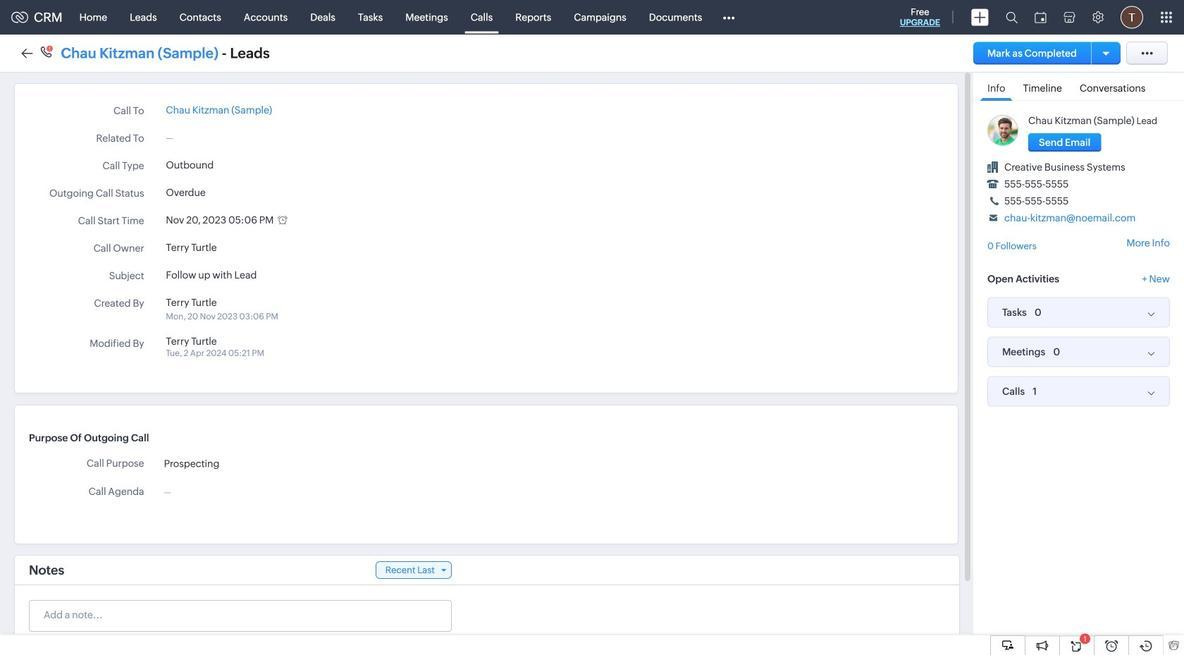 Task type: locate. For each thing, give the bounding box(es) containing it.
create menu element
[[963, 0, 998, 34]]

search element
[[998, 0, 1027, 35]]

None button
[[1029, 133, 1102, 152]]

profile element
[[1113, 0, 1152, 34]]

profile image
[[1121, 6, 1144, 29]]

calendar image
[[1035, 12, 1047, 23]]

Other Modules field
[[714, 6, 744, 29]]

logo image
[[11, 12, 28, 23]]



Task type: describe. For each thing, give the bounding box(es) containing it.
create menu image
[[972, 9, 989, 26]]

search image
[[1006, 11, 1018, 23]]

Add a note... field
[[30, 608, 451, 622]]



Task type: vqa. For each thing, say whether or not it's contained in the screenshot.
PROFILE element
yes



